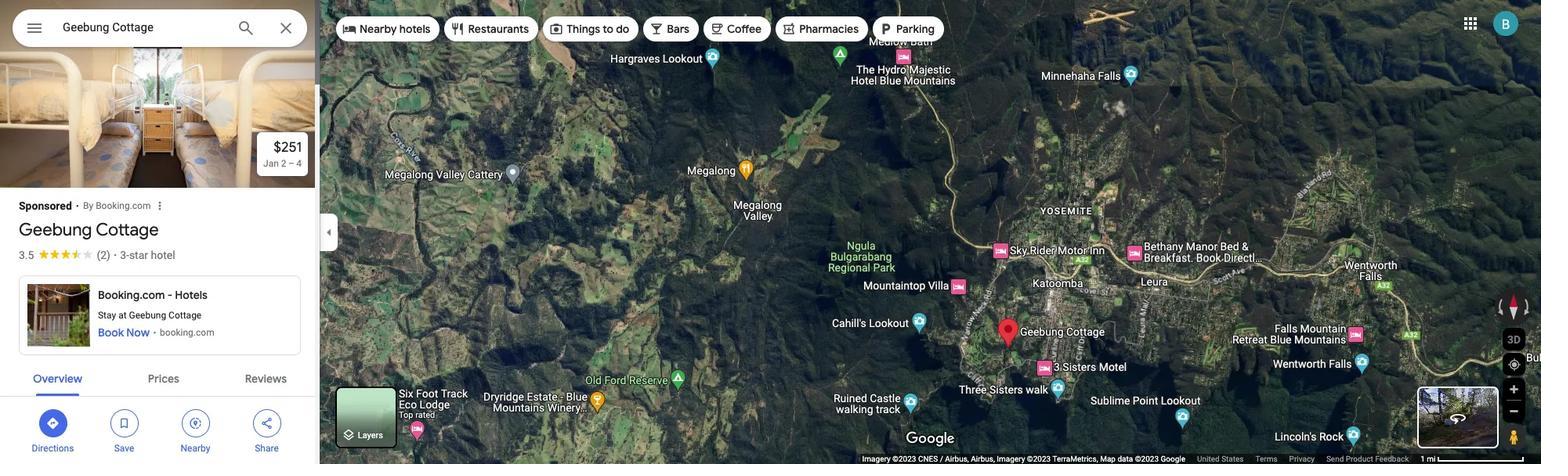 Task type: describe. For each thing, give the bounding box(es) containing it.
sponsored · by booking.com element
[[19, 200, 301, 219]]

 search field
[[13, 9, 307, 50]]

collapse side panel image
[[321, 224, 338, 241]]

photos
[[50, 155, 89, 170]]

states
[[1222, 455, 1244, 464]]

united states button
[[1197, 455, 1244, 465]]

star
[[129, 249, 148, 261]]

booking.com
[[160, 328, 214, 339]]


[[260, 415, 274, 432]]

1 mi button
[[1421, 455, 1525, 464]]

feedback
[[1375, 455, 1409, 464]]

$251 jan 2 – 4
[[263, 139, 302, 169]]

bars button
[[644, 10, 699, 48]]

3 ©2023 from the left
[[1135, 455, 1159, 464]]

by booking.com
[[83, 201, 151, 212]]

mi
[[1427, 455, 1436, 464]]

hotels
[[399, 22, 431, 36]]

bars
[[667, 22, 690, 36]]

things to do
[[567, 22, 629, 36]]

jan
[[263, 158, 279, 169]]

/
[[940, 455, 943, 464]]

google
[[1161, 455, 1186, 464]]

0 vertical spatial booking.com
[[96, 201, 151, 212]]

geebung cottage
[[19, 219, 159, 241]]

2 imagery from the left
[[997, 455, 1025, 464]]

coffee button
[[704, 10, 771, 48]]

3d
[[1508, 333, 1521, 346]]

booking.com - hotels stay at geebung cottage
[[98, 288, 207, 321]]

8
[[40, 155, 47, 170]]

terms button
[[1256, 455, 1278, 465]]

1 mi
[[1421, 455, 1436, 464]]

hotel
[[151, 249, 175, 261]]

2 – 4
[[281, 158, 302, 169]]

do
[[616, 22, 629, 36]]

book now
[[98, 326, 150, 340]]

photo of geebung cottage image
[[0, 0, 320, 201]]

3-
[[120, 249, 129, 261]]

3.5
[[19, 249, 34, 261]]

show your location image
[[1508, 358, 1522, 372]]

-
[[167, 288, 172, 302]]

zoom out image
[[1509, 406, 1520, 418]]

to
[[603, 22, 614, 36]]

parking button
[[873, 10, 944, 48]]

8 photos button
[[12, 149, 95, 176]]

layers
[[358, 431, 383, 441]]

nearby hotels button
[[336, 10, 440, 48]]

 button
[[13, 9, 56, 50]]

pharmacies
[[799, 22, 859, 36]]

things
[[567, 22, 600, 36]]

terms
[[1256, 455, 1278, 464]]

map
[[1100, 455, 1116, 464]]

nearby for nearby hotels
[[360, 22, 397, 36]]


[[117, 415, 131, 432]]

tab list inside google maps element
[[0, 359, 320, 396]]

Geebung Cottage field
[[13, 9, 307, 47]]

now
[[126, 326, 150, 340]]

cnes
[[918, 455, 938, 464]]

overview
[[33, 372, 82, 386]]

1
[[1421, 455, 1425, 464]]

nearby for nearby
[[181, 443, 210, 454]]

save
[[114, 443, 134, 454]]

· 3-star hotel
[[114, 249, 175, 261]]

3d button
[[1503, 328, 1526, 351]]


[[188, 415, 203, 432]]



Task type: vqa. For each thing, say whether or not it's contained in the screenshot.
Star on the left bottom of page
yes



Task type: locate. For each thing, give the bounding box(es) containing it.
sponsored
[[19, 200, 72, 212]]

booking.com right by
[[96, 201, 151, 212]]

1 vertical spatial booking.com
[[98, 288, 165, 302]]

share
[[255, 443, 279, 454]]

directions
[[32, 443, 74, 454]]

send product feedback
[[1327, 455, 1409, 464]]

imagery ©2023 cnes / airbus, airbus, imagery ©2023 terrametrics, map data ©2023 google
[[862, 455, 1186, 464]]

1 horizontal spatial geebung
[[129, 310, 166, 321]]

0 horizontal spatial airbus,
[[945, 455, 969, 464]]

nearby inside actions for geebung cottage region
[[181, 443, 210, 454]]

(2)
[[97, 249, 110, 261]]

street view image
[[1449, 409, 1468, 428]]

zoom in image
[[1509, 384, 1520, 396]]

nearby hotels
[[360, 22, 431, 36]]

cottage up 3-
[[96, 219, 159, 241]]

cottage up booking.com at bottom left
[[169, 310, 202, 321]]

airbus,
[[945, 455, 969, 464], [971, 455, 995, 464]]

imagery left terrametrics,
[[997, 455, 1025, 464]]

1 vertical spatial geebung
[[129, 310, 166, 321]]

3.5 stars image
[[34, 249, 97, 259]]

©2023 left terrametrics,
[[1027, 455, 1051, 464]]

imagery left cnes
[[862, 455, 891, 464]]

geebung cottage main content
[[0, 0, 320, 465]]

1 horizontal spatial imagery
[[997, 455, 1025, 464]]

nearby inside 'button'
[[360, 22, 397, 36]]

1 airbus, from the left
[[945, 455, 969, 464]]

privacy button
[[1290, 455, 1315, 465]]


[[25, 17, 44, 39]]

actions for geebung cottage region
[[0, 397, 320, 463]]

product
[[1346, 455, 1374, 464]]

privacy
[[1290, 455, 1315, 464]]

by
[[83, 201, 93, 212]]

1 vertical spatial nearby
[[181, 443, 210, 454]]

2 ©2023 from the left
[[1027, 455, 1051, 464]]

1 horizontal spatial cottage
[[169, 310, 202, 321]]

google account: brad klo  
(klobrad84@gmail.com) image
[[1494, 11, 1519, 36]]

1 horizontal spatial nearby
[[360, 22, 397, 36]]

1 imagery from the left
[[862, 455, 891, 464]]

2 airbus, from the left
[[971, 455, 995, 464]]

nearby down 
[[181, 443, 210, 454]]

restaurants
[[468, 22, 529, 36]]

imagery
[[862, 455, 891, 464], [997, 455, 1025, 464]]

booking.com up at
[[98, 288, 165, 302]]

restaurants button
[[445, 10, 538, 48]]

·
[[114, 249, 117, 261]]

1 ©2023 from the left
[[893, 455, 916, 464]]

pharmacies button
[[776, 10, 868, 48]]

prices
[[148, 372, 179, 386]]

things to do button
[[543, 10, 639, 48]]

footer inside google maps element
[[862, 455, 1421, 465]]

geebung
[[19, 219, 92, 241], [129, 310, 166, 321]]

0 vertical spatial cottage
[[96, 219, 159, 241]]

data
[[1118, 455, 1133, 464]]

footer containing imagery ©2023 cnes / airbus, airbus, imagery ©2023 terrametrics, map data ©2023 google
[[862, 455, 1421, 465]]

book
[[98, 326, 124, 340]]

0 horizontal spatial imagery
[[862, 455, 891, 464]]

send
[[1327, 455, 1344, 464]]

prices button
[[135, 359, 192, 396]]

1 horizontal spatial airbus,
[[971, 455, 995, 464]]

google maps element
[[0, 0, 1541, 465]]

coffee
[[727, 22, 762, 36]]

0 vertical spatial geebung
[[19, 219, 92, 241]]

parking
[[897, 22, 935, 36]]

stay
[[98, 310, 116, 321]]

©2023 left cnes
[[893, 455, 916, 464]]

$251
[[274, 139, 302, 157]]

©2023
[[893, 455, 916, 464], [1027, 455, 1051, 464], [1135, 455, 1159, 464]]

footer
[[862, 455, 1421, 465]]

1 horizontal spatial ©2023
[[1027, 455, 1051, 464]]

terrametrics,
[[1053, 455, 1098, 464]]

8 photos
[[40, 155, 89, 170]]

nearby
[[360, 22, 397, 36], [181, 443, 210, 454]]

0 horizontal spatial ©2023
[[893, 455, 916, 464]]

2 horizontal spatial ©2023
[[1135, 455, 1159, 464]]

1 vertical spatial cottage
[[169, 310, 202, 321]]


[[46, 415, 60, 432]]

reviews button
[[232, 359, 299, 396]]

at
[[118, 310, 127, 321]]

0 horizontal spatial cottage
[[96, 219, 159, 241]]

send product feedback button
[[1327, 455, 1409, 465]]

booking.com inside booking.com - hotels stay at geebung cottage
[[98, 288, 165, 302]]

0 horizontal spatial geebung
[[19, 219, 92, 241]]

united states
[[1197, 455, 1244, 464]]

booking.com
[[96, 201, 151, 212], [98, 288, 165, 302]]

nearby left hotels
[[360, 22, 397, 36]]

geebung up 3.5 stars image
[[19, 219, 92, 241]]

tab list
[[0, 359, 320, 396]]

2 reviews element
[[97, 249, 110, 261]]

show street view coverage image
[[1503, 426, 1525, 449]]

overview button
[[20, 359, 95, 396]]

0 vertical spatial nearby
[[360, 22, 397, 36]]

reviews
[[245, 372, 287, 386]]

geebung up now
[[129, 310, 166, 321]]

cottage inside booking.com - hotels stay at geebung cottage
[[169, 310, 202, 321]]

cottage
[[96, 219, 159, 241], [169, 310, 202, 321]]

geebung inside booking.com - hotels stay at geebung cottage
[[129, 310, 166, 321]]

©2023 right data
[[1135, 455, 1159, 464]]

united
[[1197, 455, 1220, 464]]

tab list containing overview
[[0, 359, 320, 396]]

hotels
[[175, 288, 207, 302]]

None field
[[63, 18, 224, 37]]

none field inside geebung cottage field
[[63, 18, 224, 37]]

0 horizontal spatial nearby
[[181, 443, 210, 454]]



